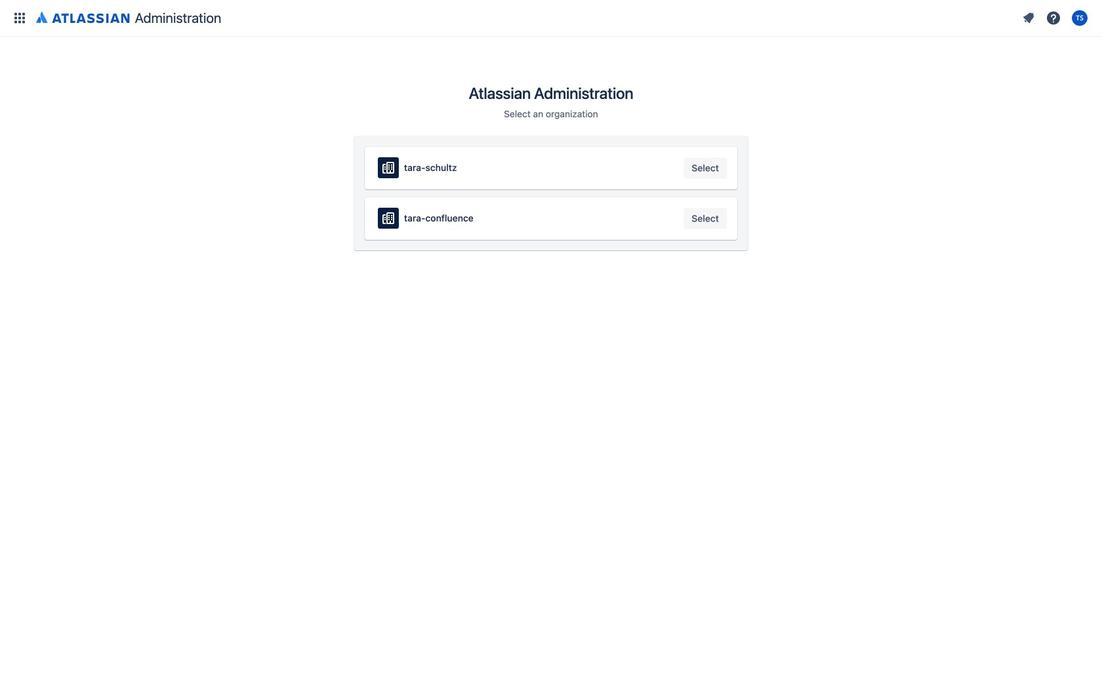 Task type: locate. For each thing, give the bounding box(es) containing it.
banner
[[0, 0, 1102, 37]]

atlassian image
[[36, 9, 130, 25], [36, 9, 130, 25]]



Task type: describe. For each thing, give the bounding box(es) containing it.
appswitcher icon image
[[12, 10, 28, 26]]

account image
[[1072, 10, 1088, 26]]

help icon image
[[1046, 10, 1062, 26]]

global navigation element
[[8, 0, 1018, 36]]



Task type: vqa. For each thing, say whether or not it's contained in the screenshot.
Atlassian 'image'
yes



